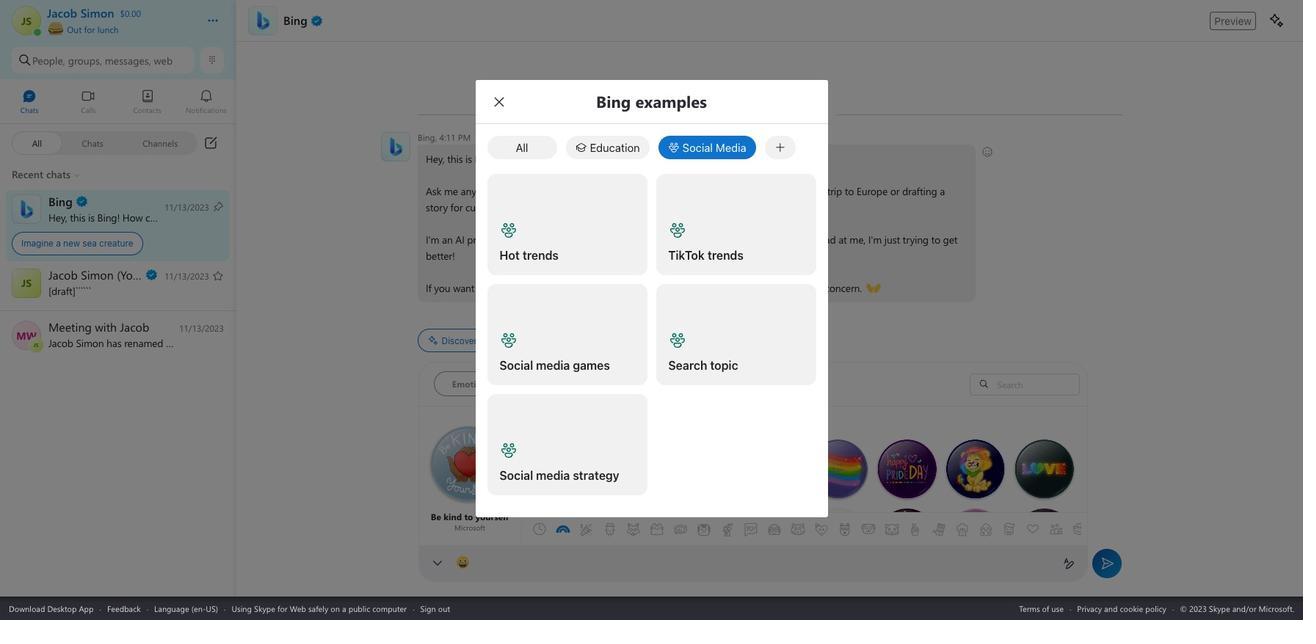 Task type: vqa. For each thing, say whether or not it's contained in the screenshot.
access to the top
no



Task type: describe. For each thing, give the bounding box(es) containing it.
hot
[[500, 249, 520, 262]]

mad
[[816, 233, 836, 247]]

1 vertical spatial me
[[668, 201, 682, 214]]

using skype for web safely on a public computer
[[232, 603, 407, 614]]

ask
[[426, 184, 441, 198]]

over,
[[511, 281, 532, 295]]

trip
[[827, 184, 842, 198]]

at
[[839, 233, 847, 247]]

cookie
[[1120, 603, 1144, 614]]

2 get from the left
[[943, 233, 958, 247]]

people, groups, messages, web
[[32, 53, 173, 67]]

sea
[[82, 238, 97, 249]]

itinerary
[[751, 184, 787, 198]]

download desktop app
[[9, 603, 94, 614]]

Type a message text field
[[456, 557, 1051, 571]]

feedback,
[[724, 281, 766, 295]]

groups, inside button
[[68, 53, 102, 67]]

just inside ask me any type of question, like finding vegan restaurants in cambridge, itinerary for your trip to europe or drafting a story for curious kids. in groups, remember to mention me with @bing. i'm an ai preview, so i'm still learning. sometimes i might say something weird. don't get mad at me, i'm just trying to get better! if you want to start over, type
[[885, 233, 900, 247]]

say
[[678, 233, 692, 247]]

social for social media strategy
[[500, 469, 533, 482]]

still
[[534, 233, 549, 247]]

might
[[649, 233, 675, 247]]

0 horizontal spatial today?
[[210, 210, 239, 224]]

us)
[[206, 603, 218, 614]]

privacy and cookie policy link
[[1078, 603, 1167, 614]]

for left your
[[790, 184, 802, 198]]

Search text field
[[994, 378, 1076, 391]]

give
[[686, 281, 705, 295]]

curious
[[465, 201, 497, 214]]

your
[[805, 184, 824, 198]]

a right on
[[342, 603, 346, 614]]

media
[[716, 141, 747, 154]]

0 vertical spatial can
[[523, 152, 539, 166]]

0 vertical spatial today?
[[588, 152, 617, 166]]

discover bing's magic
[[442, 335, 532, 346]]

in
[[522, 201, 530, 214]]

computer
[[373, 603, 407, 614]]

policy
[[1146, 603, 1167, 614]]

a inside button
[[657, 335, 662, 347]]

0 horizontal spatial how
[[123, 210, 143, 224]]

and
[[1105, 603, 1118, 614]]

1 horizontal spatial hey, this is bing ! how can i help you today?
[[426, 152, 619, 166]]

write
[[634, 335, 655, 347]]

1 horizontal spatial of
[[1043, 603, 1050, 614]]

2 vertical spatial me
[[707, 281, 721, 295]]

1 vertical spatial hey,
[[48, 210, 67, 224]]

cambridge,
[[697, 184, 748, 198]]

mention
[[629, 201, 666, 214]]

search topic
[[669, 359, 738, 372]]

remember
[[569, 201, 614, 214]]

safely
[[308, 603, 329, 614]]

terms of use link
[[1020, 603, 1064, 614]]

for right story
[[450, 201, 463, 214]]

tiktok trends
[[669, 249, 744, 262]]

1 vertical spatial tab list
[[434, 372, 944, 401]]

download
[[9, 603, 45, 614]]

chats
[[82, 137, 104, 149]]

to down vegan
[[617, 201, 626, 214]]

of inside ask me any type of question, like finding vegan restaurants in cambridge, itinerary for your trip to europe or drafting a story for curious kids. in groups, remember to mention me with @bing. i'm an ai preview, so i'm still learning. sometimes i might say something weird. don't get mad at me, i'm just trying to get better! if you want to start over, type
[[501, 184, 510, 198]]

to right trying at the top of page
[[931, 233, 941, 247]]

web
[[154, 53, 173, 67]]

app
[[79, 603, 94, 614]]

a right report
[[817, 281, 822, 295]]

0 horizontal spatial i
[[164, 210, 166, 224]]

a left new
[[56, 238, 61, 249]]

0 vertical spatial help
[[547, 152, 566, 166]]

1 horizontal spatial bing
[[284, 12, 308, 28]]

out for lunch
[[65, 24, 119, 35]]

social for social media
[[683, 141, 713, 154]]

show more bing examples categories element
[[765, 136, 796, 159]]

sign
[[421, 603, 436, 614]]

out
[[67, 24, 82, 35]]

terms of use
[[1020, 603, 1064, 614]]

0 horizontal spatial is
[[88, 210, 95, 224]]

1 get from the left
[[799, 233, 814, 247]]

0 vertical spatial hey,
[[426, 152, 444, 166]]

privacy
[[1078, 603, 1103, 614]]

2 vertical spatial tab list
[[528, 513, 1256, 546]]

trying
[[903, 233, 929, 247]]

using
[[232, 603, 252, 614]]

social for social media games
[[500, 359, 533, 372]]

an
[[442, 233, 453, 247]]

tiktok
[[669, 249, 705, 262]]

1 horizontal spatial is
[[465, 152, 472, 166]]

3 i'm from the left
[[868, 233, 882, 247]]

0 horizontal spatial type
[[479, 184, 498, 198]]

new
[[63, 238, 80, 249]]

language
[[154, 603, 189, 614]]

concern.
[[825, 281, 862, 295]]

for inside out for lunch button
[[84, 24, 95, 35]]

media for strategy
[[536, 469, 570, 482]]

search
[[669, 359, 708, 372]]

1 i'm from the left
[[426, 233, 439, 247]]

1 horizontal spatial i
[[542, 152, 544, 166]]

desktop
[[47, 603, 77, 614]]

1 vertical spatial can
[[146, 210, 161, 224]]

1 vertical spatial this
[[70, 210, 85, 224]]

learning.
[[552, 233, 589, 247]]

1 vertical spatial bing
[[475, 152, 495, 166]]

kids.
[[500, 201, 519, 214]]

strategy
[[573, 469, 620, 482]]

media for games
[[536, 359, 570, 372]]

discover
[[442, 335, 477, 346]]

(smileeyes)
[[621, 151, 669, 165]]

imagine
[[21, 238, 54, 249]]

me,
[[850, 233, 866, 247]]

(openhands)
[[866, 281, 921, 295]]

0 vertical spatial me
[[444, 184, 458, 198]]



Task type: locate. For each thing, give the bounding box(es) containing it.
a right drafting
[[940, 184, 945, 198]]

social
[[683, 141, 713, 154], [500, 359, 533, 372], [500, 469, 533, 482]]

1 horizontal spatial how
[[501, 152, 521, 166]]

this
[[447, 152, 463, 166], [70, 210, 85, 224]]

0 vertical spatial groups,
[[68, 53, 102, 67]]

newtopic
[[556, 281, 598, 295]]

games
[[573, 359, 610, 372]]

social media games
[[500, 359, 610, 372]]

to
[[845, 184, 854, 198], [617, 201, 626, 214], [931, 233, 941, 247], [477, 281, 486, 295], [675, 281, 684, 295]]

[draft]``````
[[48, 284, 91, 298]]

this down 4:11
[[447, 152, 463, 166]]

how up question,
[[501, 152, 521, 166]]

! up curious
[[495, 152, 498, 166]]

2 horizontal spatial i'm
[[868, 233, 882, 247]]

finding
[[573, 184, 604, 198]]

get left mad
[[799, 233, 814, 247]]

to left 'give'
[[675, 281, 684, 295]]

0 vertical spatial this
[[447, 152, 463, 166]]

bing,
[[418, 131, 437, 143]]

a right write
[[657, 335, 662, 347]]

on
[[331, 603, 340, 614]]

can
[[523, 152, 539, 166], [146, 210, 161, 224]]

sometimes
[[592, 233, 641, 247]]

europe
[[857, 184, 888, 198]]

groups, inside ask me any type of question, like finding vegan restaurants in cambridge, itinerary for your trip to europe or drafting a story for curious kids. in groups, remember to mention me with @bing. i'm an ai preview, so i'm still learning. sometimes i might say something weird. don't get mad at me, i'm just trying to get better! if you want to start over, type
[[533, 201, 566, 214]]

2 vertical spatial bing
[[97, 210, 117, 224]]

1 horizontal spatial type
[[534, 281, 554, 295]]

0 vertical spatial i
[[542, 152, 544, 166]]

0 horizontal spatial bing
[[97, 210, 117, 224]]

groups, down the out for lunch
[[68, 53, 102, 67]]

ai
[[455, 233, 464, 247]]

0 horizontal spatial trends
[[523, 249, 559, 262]]

1 horizontal spatial want
[[651, 281, 672, 295]]

type right over,
[[534, 281, 554, 295]]

restaurants
[[635, 184, 684, 198]]

is down pm
[[465, 152, 472, 166]]

public
[[349, 603, 370, 614]]

bing's
[[480, 335, 505, 346]]

bing
[[284, 12, 308, 28], [475, 152, 495, 166], [97, 210, 117, 224]]

of up kids.
[[501, 184, 510, 198]]

1 horizontal spatial today?
[[588, 152, 617, 166]]

media left strategy
[[536, 469, 570, 482]]

preview
[[1215, 14, 1252, 27]]

2 trends from the left
[[708, 249, 744, 262]]

0 vertical spatial how
[[501, 152, 521, 166]]

messages,
[[105, 53, 151, 67]]

1 horizontal spatial just
[[885, 233, 900, 247]]

[draft]`````` button
[[0, 263, 236, 306]]

.
[[598, 281, 600, 295]]

media
[[536, 359, 570, 372], [536, 469, 570, 482]]

lunch
[[97, 24, 119, 35]]

and
[[603, 281, 621, 295]]

1 vertical spatial of
[[1043, 603, 1050, 614]]

want left 'give'
[[651, 281, 672, 295]]

feedback link
[[107, 603, 141, 614]]

0 vertical spatial !
[[495, 152, 498, 166]]

skype
[[254, 603, 275, 614]]

better!
[[426, 249, 455, 263]]

or
[[890, 184, 900, 198]]

1 vertical spatial social
[[500, 359, 533, 372]]

0 horizontal spatial i'm
[[426, 233, 439, 247]]

write a rhyming poem
[[634, 335, 720, 347]]

newtopic . and if you want to give me feedback, just report a concern.
[[556, 281, 865, 295]]

0 vertical spatial bing
[[284, 12, 308, 28]]

people, groups, messages, web button
[[12, 47, 195, 73]]

i'm left an in the top left of the page
[[426, 233, 439, 247]]

1 vertical spatial how
[[123, 210, 143, 224]]

a
[[940, 184, 945, 198], [56, 238, 61, 249], [817, 281, 822, 295], [657, 335, 662, 347], [342, 603, 346, 614]]

is
[[465, 152, 472, 166], [88, 210, 95, 224]]

1 vertical spatial hey, this is bing ! how can i help you today?
[[48, 210, 241, 224]]

0 horizontal spatial hey, this is bing ! how can i help you today?
[[48, 210, 241, 224]]

any
[[461, 184, 476, 198]]

1 vertical spatial type
[[534, 281, 554, 295]]

!
[[495, 152, 498, 166], [117, 210, 120, 224]]

sign out link
[[421, 603, 450, 614]]

of left use
[[1043, 603, 1050, 614]]

trends down still
[[523, 249, 559, 262]]

2 vertical spatial i
[[644, 233, 646, 247]]

if
[[623, 281, 629, 295]]

for right the out
[[84, 24, 95, 35]]

imagine a new sea creature
[[21, 238, 133, 249]]

type a message image
[[456, 557, 470, 571]]

1 horizontal spatial trends
[[708, 249, 744, 262]]

groups, down like
[[533, 201, 566, 214]]

1 horizontal spatial i'm
[[518, 233, 532, 247]]

1 want from the left
[[453, 281, 474, 295]]

1 horizontal spatial can
[[523, 152, 539, 166]]

0 horizontal spatial can
[[146, 210, 161, 224]]

you inside ask me any type of question, like finding vegan restaurants in cambridge, itinerary for your trip to europe or drafting a story for curious kids. in groups, remember to mention me with @bing. i'm an ai preview, so i'm still learning. sometimes i might say something weird. don't get mad at me, i'm just trying to get better! if you want to start over, type
[[434, 281, 450, 295]]

1 horizontal spatial hey,
[[426, 152, 444, 166]]

question,
[[512, 184, 553, 198]]

drafting
[[902, 184, 937, 198]]

type up curious
[[479, 184, 498, 198]]

i'm right so
[[518, 233, 532, 247]]

2 horizontal spatial i
[[644, 233, 646, 247]]

1 horizontal spatial me
[[668, 201, 682, 214]]

hey, this is bing ! how can i help you today? up creature
[[48, 210, 241, 224]]

rhyming
[[664, 335, 696, 347]]

write a rhyming poem button
[[625, 329, 730, 353]]

media left the games
[[536, 359, 570, 372]]

0 vertical spatial of
[[501, 184, 510, 198]]

want left start
[[453, 281, 474, 295]]

0 horizontal spatial groups,
[[68, 53, 102, 67]]

get
[[799, 233, 814, 247], [943, 233, 958, 247]]

2 horizontal spatial bing
[[475, 152, 495, 166]]

i'm right me,
[[868, 233, 882, 247]]

0 vertical spatial is
[[465, 152, 472, 166]]

start
[[489, 281, 509, 295]]

0 horizontal spatial me
[[444, 184, 458, 198]]

creature
[[99, 238, 133, 249]]

0 vertical spatial tab list
[[0, 83, 236, 123]]

0 horizontal spatial of
[[501, 184, 510, 198]]

0 horizontal spatial get
[[799, 233, 814, 247]]

1 media from the top
[[536, 359, 570, 372]]

2 want from the left
[[651, 281, 672, 295]]

all
[[32, 137, 42, 149], [516, 141, 528, 154]]

me right 'give'
[[707, 281, 721, 295]]

1 horizontal spatial all
[[516, 141, 528, 154]]

1 horizontal spatial !
[[495, 152, 498, 166]]

language (en-us)
[[154, 603, 218, 614]]

1 vertical spatial is
[[88, 210, 95, 224]]

want
[[453, 281, 474, 295], [651, 281, 672, 295]]

1 vertical spatial today?
[[210, 210, 239, 224]]

2 i'm from the left
[[518, 233, 532, 247]]

trends down something
[[708, 249, 744, 262]]

use
[[1052, 603, 1064, 614]]

don't
[[773, 233, 796, 247]]

0 horizontal spatial help
[[169, 210, 188, 224]]

education
[[590, 141, 640, 154]]

so
[[505, 233, 515, 247]]

1 vertical spatial help
[[169, 210, 188, 224]]

of
[[501, 184, 510, 198], [1043, 603, 1050, 614]]

bing, 4:11 pm
[[418, 131, 471, 143]]

out
[[438, 603, 450, 614]]

to left start
[[477, 281, 486, 295]]

to right trip
[[845, 184, 854, 198]]

4:11
[[439, 131, 455, 143]]

channels
[[143, 137, 178, 149]]

web
[[290, 603, 306, 614]]

hey, down 'bing,'
[[426, 152, 444, 166]]

all left chats
[[32, 137, 42, 149]]

0 horizontal spatial just
[[769, 281, 784, 295]]

topic
[[710, 359, 738, 372]]

report
[[787, 281, 814, 295]]

1 trends from the left
[[523, 249, 559, 262]]

0 vertical spatial social
[[683, 141, 713, 154]]

me left 'any'
[[444, 184, 458, 198]]

hey, this is bing ! how can i help you today? up question,
[[426, 152, 619, 166]]

all up question,
[[516, 141, 528, 154]]

just left report
[[769, 281, 784, 295]]

hey,
[[426, 152, 444, 166], [48, 210, 67, 224]]

0 vertical spatial type
[[479, 184, 498, 198]]

1 vertical spatial media
[[536, 469, 570, 482]]

poem
[[698, 335, 720, 347]]

0 horizontal spatial this
[[70, 210, 85, 224]]

trends for hot trends
[[523, 249, 559, 262]]

pm
[[458, 131, 471, 143]]

with
[[685, 201, 704, 214]]

0 horizontal spatial hey,
[[48, 210, 67, 224]]

if
[[426, 281, 431, 295]]

get right trying at the top of page
[[943, 233, 958, 247]]

feedback
[[107, 603, 141, 614]]

is up sea
[[88, 210, 95, 224]]

1 horizontal spatial this
[[447, 152, 463, 166]]

1 vertical spatial i
[[164, 210, 166, 224]]

how up creature
[[123, 210, 143, 224]]

want inside ask me any type of question, like finding vegan restaurants in cambridge, itinerary for your trip to europe or drafting a story for curious kids. in groups, remember to mention me with @bing. i'm an ai preview, so i'm still learning. sometimes i might say something weird. don't get mad at me, i'm just trying to get better! if you want to start over, type
[[453, 281, 474, 295]]

a inside ask me any type of question, like finding vegan restaurants in cambridge, itinerary for your trip to europe or drafting a story for curious kids. in groups, remember to mention me with @bing. i'm an ai preview, so i'm still learning. sometimes i might say something weird. don't get mad at me, i'm just trying to get better! if you want to start over, type
[[940, 184, 945, 198]]

story
[[426, 201, 448, 214]]

for left 'web'
[[278, 603, 288, 614]]

! up creature
[[117, 210, 120, 224]]

0 vertical spatial media
[[536, 359, 570, 372]]

i inside ask me any type of question, like finding vegan restaurants in cambridge, itinerary for your trip to europe or drafting a story for curious kids. in groups, remember to mention me with @bing. i'm an ai preview, so i'm still learning. sometimes i might say something weird. don't get mad at me, i'm just trying to get better! if you want to start over, type
[[644, 233, 646, 247]]

2 media from the top
[[536, 469, 570, 482]]

0 horizontal spatial !
[[117, 210, 120, 224]]

1 vertical spatial just
[[769, 281, 784, 295]]

me left with
[[668, 201, 682, 214]]

social media strategy
[[500, 469, 620, 482]]

sign out
[[421, 603, 450, 614]]

0 vertical spatial just
[[885, 233, 900, 247]]

hey, this is bing ! how can i help you today?
[[426, 152, 619, 166], [48, 210, 241, 224]]

trends for tiktok trends
[[708, 249, 744, 262]]

people,
[[32, 53, 65, 67]]

terms
[[1020, 603, 1040, 614]]

0 horizontal spatial want
[[453, 281, 474, 295]]

out for lunch button
[[47, 21, 192, 35]]

1 horizontal spatial get
[[943, 233, 958, 247]]

2 vertical spatial social
[[500, 469, 533, 482]]

just left trying at the top of page
[[885, 233, 900, 247]]

hot trends
[[500, 249, 559, 262]]

1 vertical spatial !
[[117, 210, 120, 224]]

1 horizontal spatial groups,
[[533, 201, 566, 214]]

tab list
[[0, 83, 236, 123], [434, 372, 944, 401], [528, 513, 1256, 546]]

0 horizontal spatial all
[[32, 137, 42, 149]]

2 horizontal spatial me
[[707, 281, 721, 295]]

0 vertical spatial hey, this is bing ! how can i help you today?
[[426, 152, 619, 166]]

this up imagine a new sea creature
[[70, 210, 85, 224]]

1 vertical spatial groups,
[[533, 201, 566, 214]]

you
[[569, 152, 585, 166], [191, 210, 207, 224], [434, 281, 450, 295], [632, 281, 648, 295]]

@bing.
[[706, 201, 738, 214]]

1 horizontal spatial help
[[547, 152, 566, 166]]

hey, up new
[[48, 210, 67, 224]]



